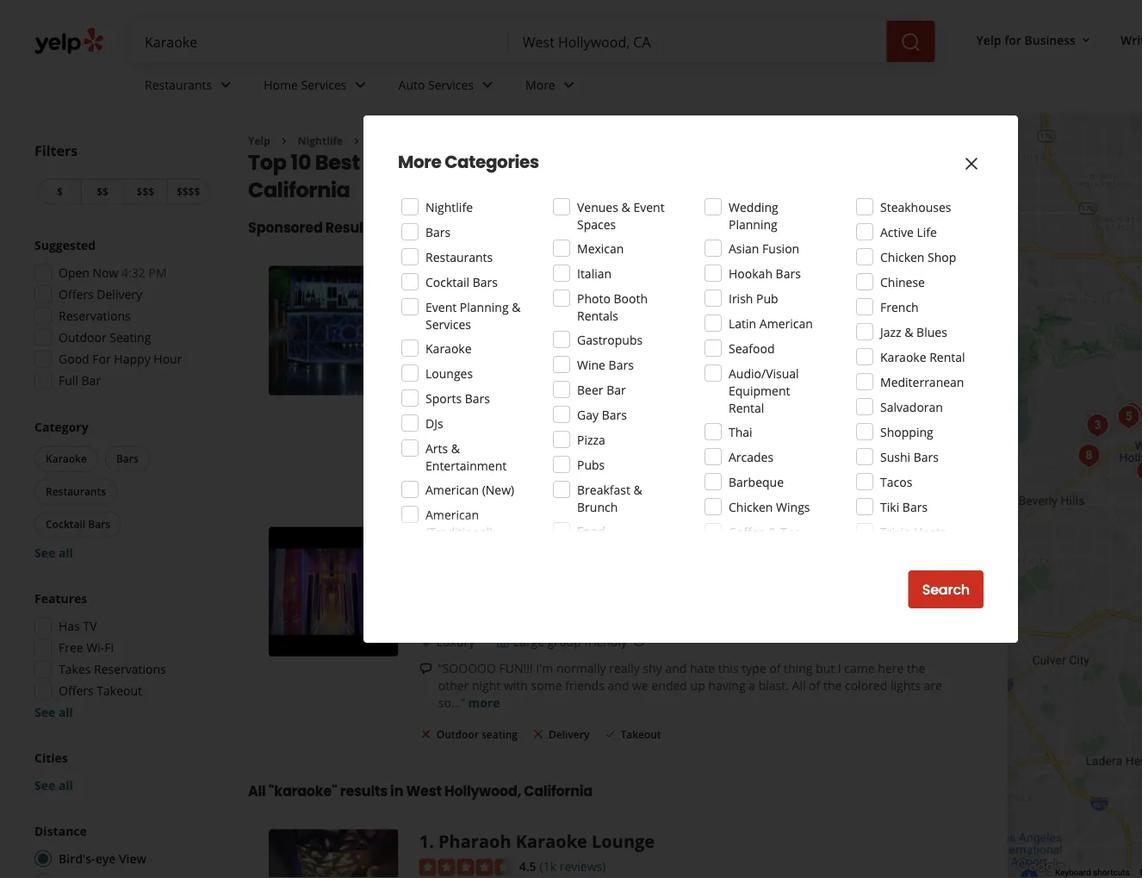 Task type: describe. For each thing, give the bounding box(es) containing it.
barbeque
[[729, 474, 784, 490]]

rosen karaoke by pharaoh
[[420, 266, 650, 290]]

until
[[462, 348, 487, 364]]

tiki bars
[[881, 499, 928, 515]]

group containing cities
[[34, 749, 214, 794]]

chicken shop
[[881, 249, 957, 265]]

hate
[[690, 660, 716, 676]]

previous image for rosen karaoke by pharaoh
[[276, 320, 296, 341]]

california inside top 10 best karaoke near west hollywood, california
[[248, 175, 350, 204]]

0 vertical spatial karaoke button
[[420, 321, 469, 338]]

delivery inside group
[[97, 286, 142, 303]]

(642 reviews)
[[540, 294, 614, 311]]

outdoor seating
[[59, 329, 151, 346]]

(642 reviews) link
[[540, 293, 614, 311]]

category
[[34, 419, 88, 435]]

.
[[429, 830, 434, 853]]

spaces
[[577, 216, 616, 232]]

chicken for chicken wings
[[729, 499, 773, 515]]

business categories element
[[131, 62, 1143, 112]]

16 speech v2 image
[[420, 401, 433, 414]]

1
[[420, 830, 429, 853]]

auto services link
[[385, 62, 512, 112]]

latin american
[[729, 315, 813, 331]]

asian fusion
[[729, 240, 800, 256]]

0 horizontal spatial pharaoh
[[439, 830, 512, 853]]

rosen karaoke by pharaoh link
[[420, 266, 650, 290]]

good
[[59, 351, 89, 367]]

bars right gay
[[602, 406, 627, 423]]

services for auto services
[[428, 76, 474, 93]]

karaoke down the karaoke link
[[426, 340, 472, 356]]

italian
[[577, 265, 612, 281]]

with
[[504, 677, 528, 694]]

24 chevron down v2 image for more
[[559, 74, 580, 95]]

coffee
[[729, 524, 766, 540]]

group containing category
[[31, 418, 214, 562]]

tea
[[781, 524, 801, 540]]

karaoke inside group
[[46, 452, 87, 466]]

group containing suggested
[[29, 237, 214, 394]]

karaoke rental
[[881, 349, 966, 365]]

really inside the "sooooo fun!!! i'm normally really shy and hate this type of thing but i came here the other night with some friends and we ended up having a blast. all of the colored lights are so…"
[[610, 660, 640, 676]]

arcades
[[729, 449, 774, 465]]

so
[[572, 416, 585, 432]]

kibitz room image
[[1131, 454, 1143, 489]]

"the
[[438, 399, 464, 415]]

and down pretty
[[615, 416, 636, 432]]

tacos
[[881, 474, 913, 490]]

has
[[59, 618, 80, 634]]

4.3 star rating image
[[420, 295, 513, 312]]

restaurants for restaurants button
[[46, 484, 106, 499]]

salvadoran
[[881, 399, 944, 415]]

bar for beer bar
[[607, 381, 626, 398]]

restaurants button
[[34, 479, 117, 505]]

distance
[[34, 823, 87, 839]]

around
[[812, 416, 853, 432]]

results
[[326, 218, 376, 237]]

tree
[[467, 527, 506, 551]]

auto
[[399, 76, 425, 93]]

16 close v2 image for outdoor seating
[[420, 466, 433, 480]]

1 vertical spatial reservations
[[94, 661, 166, 677]]

more
[[468, 694, 500, 711]]

tv
[[83, 618, 97, 634]]

sports bars
[[426, 390, 490, 406]]

16 chevron right v2 image
[[277, 134, 291, 148]]

more for more categories
[[398, 150, 442, 174]]

vegan
[[881, 549, 916, 565]]

closed
[[420, 348, 459, 364]]

16 speech v2 image
[[420, 662, 433, 676]]

24 chevron down v2 image for auto services
[[478, 74, 498, 95]]

outdoor for "the
[[437, 466, 479, 481]]

and right clean
[[929, 399, 950, 415]]

mexican
[[577, 240, 624, 256]]

2 vertical spatial outdoor
[[437, 728, 479, 742]]

棕榈樹
[[586, 527, 638, 551]]

24 chevron down v2 image for restaurants
[[216, 74, 236, 95]]

rentals
[[577, 307, 619, 324]]

close image
[[962, 153, 983, 174]]

$$$$
[[177, 184, 200, 199]]

the den on sunset image
[[1115, 397, 1143, 432]]

0 horizontal spatial all
[[248, 782, 266, 801]]

yelp for yelp for business
[[977, 31, 1002, 48]]

0 horizontal spatial were
[[541, 416, 569, 432]]

reviews) for (1k reviews)
[[560, 858, 606, 874]]

best
[[315, 148, 360, 177]]

home services
[[264, 76, 347, 93]]

& for venues & event spaces
[[622, 199, 631, 215]]

mediterranean
[[881, 374, 965, 390]]

the inside spot was really pretty and they had a great songs. the rooms were clean and well kept the staff were so nice and polite and he even let me look around before my party…"
[[492, 416, 510, 432]]

$$$ button
[[124, 178, 167, 205]]

karaoke inside top 10 best karaoke near west hollywood, california
[[364, 148, 452, 177]]

all inside the "sooooo fun!!! i'm normally really shy and hate this type of thing but i came here the other night with some friends and we ended up having a blast. all of the colored lights are so…"
[[793, 677, 806, 694]]

i'm
[[536, 660, 554, 676]]

0 vertical spatial of
[[770, 660, 781, 676]]

blast.
[[759, 677, 789, 694]]

restaurants for 'restaurants' link
[[145, 76, 212, 93]]

cocktail inside button
[[46, 517, 85, 531]]

offers for offers delivery
[[59, 286, 94, 303]]

16 happy hour specials v2 image
[[537, 374, 551, 387]]

wedding
[[729, 199, 779, 215]]

seating for 16 close v2 image for outdoor seating
[[482, 466, 518, 481]]

takes
[[59, 661, 91, 677]]

1 horizontal spatial delivery
[[549, 728, 590, 742]]

near
[[456, 148, 506, 177]]

1 vertical spatial california
[[524, 782, 593, 801]]

hookah bars
[[729, 265, 801, 281]]

bars down fusion
[[776, 265, 801, 281]]

the naughty pig image
[[1112, 400, 1143, 434]]

home services link
[[250, 62, 385, 112]]

rosen karaoke by pharaoh image
[[269, 266, 399, 396]]

bars button
[[105, 446, 150, 472]]

map region
[[861, 13, 1143, 878]]

seating for 16 close v2 icon
[[482, 728, 518, 742]]

16 chevron right v2 image
[[350, 134, 364, 148]]

bars up 4.3 star rating image
[[473, 274, 498, 290]]

having
[[709, 677, 746, 694]]

even
[[716, 416, 743, 432]]

full bar
[[59, 372, 101, 389]]

services inside event planning & services
[[426, 316, 471, 332]]

more for more
[[526, 76, 556, 93]]

hookah
[[729, 265, 773, 281]]

open
[[59, 265, 90, 281]]

takes reservations
[[59, 661, 166, 677]]

venues & event spaces
[[577, 199, 665, 232]]

let
[[746, 416, 760, 432]]

see all button for features
[[34, 704, 73, 721]]

"sooooo
[[438, 660, 496, 676]]

and left we
[[608, 677, 630, 694]]

for
[[1005, 31, 1022, 48]]

happy inside group
[[114, 351, 151, 367]]

gay
[[577, 406, 599, 423]]

trivia hosts
[[881, 524, 946, 540]]

(traditional)
[[426, 524, 493, 540]]

shy
[[643, 660, 663, 676]]

2 horizontal spatial the
[[908, 660, 926, 676]]

shopping
[[881, 424, 934, 440]]

0 vertical spatial were
[[865, 399, 893, 415]]

arts
[[426, 440, 448, 456]]

all "karaoke" results in west hollywood, california
[[248, 782, 593, 801]]

asian
[[729, 240, 760, 256]]

bird's-eye view
[[59, 851, 147, 867]]

offers for offers takeout
[[59, 683, 94, 699]]

cocktail bars inside more categories dialog
[[426, 274, 498, 290]]

see all for category
[[34, 545, 73, 561]]

kept
[[464, 416, 489, 432]]

type
[[742, 660, 767, 676]]

all for category
[[59, 545, 73, 561]]

event inside "venues & event spaces"
[[634, 199, 665, 215]]

normally
[[557, 660, 607, 676]]

a inside the "sooooo fun!!! i'm normally really shy and hate this type of thing but i came here the other night with some friends and we ended up having a blast. all of the colored lights are so…"
[[749, 677, 756, 694]]

some
[[531, 677, 562, 694]]

3 all from the top
[[59, 777, 73, 794]]

food
[[577, 523, 606, 539]]

see all button for category
[[34, 545, 73, 561]]

1 horizontal spatial takeout
[[621, 728, 662, 742]]

palm tree karaoke 棕榈樹 ktv image
[[269, 527, 399, 657]]

slideshow element for palm tree karaoke 棕榈樹 ktv
[[269, 527, 399, 657]]

& inside event planning & services
[[512, 299, 521, 315]]

spot
[[519, 399, 544, 415]]

great
[[730, 399, 759, 415]]

and down they
[[674, 416, 696, 432]]

my
[[896, 416, 914, 432]]

& for breakfast & brunch
[[634, 481, 643, 498]]

yelp for business button
[[970, 24, 1101, 55]]

american for american (traditional)
[[426, 506, 479, 523]]

west inside top 10 best karaoke near west hollywood, california
[[510, 148, 563, 177]]

jazz
[[881, 324, 902, 340]]

the good mic image
[[1081, 409, 1116, 443]]

karaoke up 4.3 at the left top of page
[[476, 266, 548, 290]]

takeout inside group
[[97, 683, 142, 699]]

0 horizontal spatial west
[[406, 782, 442, 801]]

cocktail inside more categories dialog
[[426, 274, 470, 290]]

hour
[[154, 351, 182, 367]]

1 horizontal spatial happy
[[554, 372, 591, 388]]

pm for open now 4:32 pm
[[149, 265, 167, 281]]

1 . pharaoh karaoke lounge
[[420, 830, 655, 853]]

6:00
[[491, 348, 514, 364]]

sponsored results
[[248, 218, 376, 237]]

latin
[[729, 315, 757, 331]]



Task type: locate. For each thing, give the bounding box(es) containing it.
1 horizontal spatial california
[[524, 782, 593, 801]]

4.5
[[520, 858, 537, 874]]

chicken
[[881, 249, 925, 265], [729, 499, 773, 515]]

1 vertical spatial 16 close v2 image
[[532, 727, 546, 741]]

1 horizontal spatial event
[[634, 199, 665, 215]]

bars down restaurants button
[[88, 517, 110, 531]]

outdoor seating up american (new)
[[437, 466, 518, 481]]

1 horizontal spatial rental
[[930, 349, 966, 365]]

0 vertical spatial 16 close v2 image
[[420, 466, 433, 480]]

pm right 6:00
[[518, 348, 536, 364]]

nightlife down more categories at the top
[[426, 199, 473, 215]]

spot was really pretty and they had a great songs. the rooms were clean and well kept the staff were so nice and polite and he even let me look around before my party…"
[[438, 399, 950, 450]]

really inside spot was really pretty and they had a great songs. the rooms were clean and well kept the staff were so nice and polite and he even let me look around before my party…"
[[572, 399, 603, 415]]

planning down wedding
[[729, 216, 778, 232]]

rental down blues
[[930, 349, 966, 365]]

services
[[301, 76, 347, 93], [428, 76, 474, 93], [426, 316, 471, 332]]

info icon image
[[633, 634, 646, 648], [633, 634, 646, 648]]

pm inside group
[[149, 265, 167, 281]]

planning inside wedding planning
[[729, 216, 778, 232]]

photo
[[577, 290, 611, 306]]

keyboard
[[1056, 868, 1092, 878]]

2 24 chevron down v2 image from the left
[[350, 74, 371, 95]]

chicken up chinese
[[881, 249, 925, 265]]

user actions element
[[963, 24, 1143, 59]]

group containing features
[[29, 590, 214, 721]]

nightlife inside more categories dialog
[[426, 199, 473, 215]]

features
[[34, 590, 87, 607]]

restaurants inside button
[[46, 484, 106, 499]]

all down cities
[[59, 777, 73, 794]]

karaoke button down category
[[34, 446, 98, 472]]

$$$
[[137, 184, 154, 199]]

0 horizontal spatial the
[[492, 416, 510, 432]]

1 horizontal spatial 24 chevron down v2 image
[[350, 74, 371, 95]]

1 vertical spatial were
[[541, 416, 569, 432]]

24 chevron down v2 image inside 'restaurants' link
[[216, 74, 236, 95]]

& left tea
[[769, 524, 778, 540]]

1 vertical spatial all
[[59, 704, 73, 721]]

yelp inside button
[[977, 31, 1002, 48]]

bar up pretty
[[607, 381, 626, 398]]

of up blast.
[[770, 660, 781, 676]]

0 horizontal spatial bar
[[81, 372, 101, 389]]

gay bars
[[577, 406, 627, 423]]

cocktail bars inside cocktail bars button
[[46, 517, 110, 531]]

4.5 star rating image
[[420, 859, 513, 876]]

2 vertical spatial the
[[824, 677, 842, 694]]

all
[[793, 677, 806, 694], [248, 782, 266, 801]]

0 horizontal spatial nightlife
[[298, 134, 343, 148]]

karaoke
[[364, 148, 452, 177], [476, 266, 548, 290], [423, 322, 466, 336], [426, 340, 472, 356], [881, 349, 927, 365], [46, 452, 87, 466], [510, 527, 582, 551], [516, 830, 588, 853]]

16 close v2 image for delivery
[[532, 727, 546, 741]]

was
[[547, 399, 569, 415]]

1 24 chevron down v2 image from the left
[[216, 74, 236, 95]]

polite
[[639, 416, 671, 432]]

see all down cities
[[34, 777, 73, 794]]

slideshow element for rosen karaoke by pharaoh
[[269, 266, 399, 396]]

west right in
[[406, 782, 442, 801]]

2 see all from the top
[[34, 704, 73, 721]]

planning for event
[[460, 299, 509, 315]]

outdoor up american (new)
[[437, 466, 479, 481]]

karaoke link
[[420, 321, 469, 338]]

the down the i on the right bottom
[[824, 677, 842, 694]]

see all button down cities
[[34, 777, 73, 794]]

sushi
[[881, 449, 911, 465]]

bars down private events
[[465, 390, 490, 406]]

happy right 16 happy hour specials v2 icon
[[554, 372, 591, 388]]

outdoor right 16 close v2 icon
[[437, 728, 479, 742]]

clean
[[896, 399, 925, 415]]

3 see all button from the top
[[34, 777, 73, 794]]

1 horizontal spatial really
[[610, 660, 640, 676]]

nightlife left 16 chevron right v2 icon
[[298, 134, 343, 148]]

bar
[[81, 372, 101, 389], [607, 381, 626, 398]]

california up the "pharaoh karaoke lounge" link
[[524, 782, 593, 801]]

free
[[59, 640, 83, 656]]

0 horizontal spatial restaurants
[[46, 484, 106, 499]]

0 vertical spatial restaurants
[[145, 76, 212, 93]]

bars up rosen
[[426, 224, 451, 240]]

see all button down cocktail bars button
[[34, 545, 73, 561]]

rental up let
[[729, 399, 765, 416]]

0 vertical spatial a
[[720, 399, 726, 415]]

24 chevron down v2 image
[[216, 74, 236, 95], [350, 74, 371, 95]]

services right home
[[301, 76, 347, 93]]

previous image for palm tree karaoke 棕榈樹 ktv
[[276, 582, 296, 602]]

planning for wedding
[[729, 216, 778, 232]]

2 outdoor seating from the top
[[437, 728, 518, 742]]

& right jazz
[[905, 324, 914, 340]]

karaoke down jazz & blues
[[881, 349, 927, 365]]

pm right the 4:32
[[149, 265, 167, 281]]

irish
[[729, 290, 754, 306]]

1 horizontal spatial a
[[749, 677, 756, 694]]

1 vertical spatial a
[[749, 677, 756, 694]]

0 vertical spatial slideshow element
[[269, 266, 399, 396]]

16 close v2 image
[[420, 466, 433, 480], [532, 727, 546, 741]]

pm for closed until 6:00 pm
[[518, 348, 536, 364]]

3 see from the top
[[34, 777, 55, 794]]

& for coffee & tea
[[769, 524, 778, 540]]

16 large group friendly v2 image
[[496, 635, 510, 649]]

1 horizontal spatial all
[[793, 677, 806, 694]]

16 luxury v2 image
[[420, 635, 433, 649]]

0 vertical spatial reservations
[[59, 308, 131, 324]]

2 seating from the top
[[482, 728, 518, 742]]

24 chevron down v2 image
[[478, 74, 498, 95], [559, 74, 580, 95]]

$$$$ button
[[167, 178, 210, 205]]

cocktail up 4.3 star rating image
[[426, 274, 470, 290]]

4:32
[[122, 265, 146, 281]]

1 vertical spatial karaoke button
[[34, 446, 98, 472]]

0 vertical spatial rental
[[930, 349, 966, 365]]

cocktail bars button
[[34, 512, 122, 537]]

1 vertical spatial previous image
[[276, 582, 296, 602]]

event inside event planning & services
[[426, 299, 457, 315]]

1 horizontal spatial cocktail
[[426, 274, 470, 290]]

cocktail bars down restaurants button
[[46, 517, 110, 531]]

& right venues
[[622, 199, 631, 215]]

0 horizontal spatial planning
[[460, 299, 509, 315]]

cocktail
[[426, 274, 470, 290], [46, 517, 85, 531]]

see down cocktail bars button
[[34, 545, 55, 561]]

option group
[[29, 823, 214, 878]]

1 horizontal spatial west
[[510, 148, 563, 177]]

24 chevron down v2 image left 'auto'
[[350, 74, 371, 95]]

1 horizontal spatial of
[[809, 677, 821, 694]]

really up we
[[610, 660, 640, 676]]

24 chevron down v2 image inside auto services link
[[478, 74, 498, 95]]

all for features
[[59, 704, 73, 721]]

24 chevron down v2 image inside more link
[[559, 74, 580, 95]]

wine
[[577, 356, 606, 373]]

& down rosen karaoke by pharaoh
[[512, 299, 521, 315]]

more inside business categories element
[[526, 76, 556, 93]]

0 vertical spatial see
[[34, 545, 55, 561]]

chicken up coffee
[[729, 499, 773, 515]]

0 vertical spatial west
[[510, 148, 563, 177]]

djs
[[426, 415, 444, 431]]

staff
[[513, 416, 538, 432]]

2 offers from the top
[[59, 683, 94, 699]]

really down beer
[[572, 399, 603, 415]]

full
[[59, 372, 78, 389]]

(new)
[[482, 481, 515, 498]]

planning inside event planning & services
[[460, 299, 509, 315]]

mother lode image
[[1073, 439, 1107, 473]]

1 24 chevron down v2 image from the left
[[478, 74, 498, 95]]

and up polite
[[643, 399, 664, 415]]

cocktail bars up 4.3 star rating image
[[426, 274, 498, 290]]

california up sponsored results on the top of the page
[[248, 175, 350, 204]]

0 vertical spatial really
[[572, 399, 603, 415]]

2 24 chevron down v2 image from the left
[[559, 74, 580, 95]]

0 vertical spatial offers
[[59, 286, 94, 303]]

0 vertical spatial more
[[526, 76, 556, 93]]

0 horizontal spatial more
[[398, 150, 442, 174]]

a inside spot was really pretty and they had a great songs. the rooms were clean and well kept the staff were so nice and polite and he even let me look around before my party…"
[[720, 399, 726, 415]]

1 horizontal spatial chicken
[[881, 249, 925, 265]]

outdoor inside group
[[59, 329, 107, 346]]

1 vertical spatial of
[[809, 677, 821, 694]]

yelp left 16 chevron right v2 image
[[248, 134, 270, 148]]

by
[[552, 266, 573, 290]]

were down 'was'
[[541, 416, 569, 432]]

0 horizontal spatial karaoke button
[[34, 446, 98, 472]]

0 vertical spatial all
[[793, 677, 806, 694]]

event up the karaoke link
[[426, 299, 457, 315]]

& inside 'arts & entertainment'
[[451, 440, 460, 456]]

all down cocktail bars button
[[59, 545, 73, 561]]

16 close v2 image down arts
[[420, 466, 433, 480]]

1 vertical spatial outdoor
[[437, 466, 479, 481]]

2 all from the top
[[59, 704, 73, 721]]

event right venues
[[634, 199, 665, 215]]

all
[[59, 545, 73, 561], [59, 704, 73, 721], [59, 777, 73, 794]]

$$
[[97, 184, 109, 199]]

rental inside audio/visual equipment rental
[[729, 399, 765, 416]]

all left "karaoke"
[[248, 782, 266, 801]]

1 slideshow element from the top
[[269, 266, 399, 396]]

pizza
[[577, 431, 606, 448]]

bars inside cocktail bars button
[[88, 517, 110, 531]]

restaurants
[[145, 76, 212, 93], [426, 249, 493, 265], [46, 484, 106, 499]]

1 vertical spatial see
[[34, 704, 55, 721]]

see for features
[[34, 704, 55, 721]]

see all button up cities
[[34, 704, 73, 721]]

takeout down takes reservations
[[97, 683, 142, 699]]

reservations down fi
[[94, 661, 166, 677]]

services right 'auto'
[[428, 76, 474, 93]]

1 see from the top
[[34, 545, 55, 561]]

bar inside more categories dialog
[[607, 381, 626, 398]]

1 vertical spatial event
[[426, 299, 457, 315]]

seating up (new)
[[482, 466, 518, 481]]

1 vertical spatial american
[[426, 481, 479, 498]]

0 horizontal spatial takeout
[[97, 683, 142, 699]]

delivery down open now 4:32 pm
[[97, 286, 142, 303]]

palm tree karaoke 棕榈樹 ktv
[[420, 527, 675, 551]]

16 close v2 image
[[420, 727, 433, 741]]

chinese
[[881, 274, 926, 290]]

"the karaoke
[[438, 399, 516, 415]]

0 horizontal spatial hollywood,
[[445, 782, 522, 801]]

karaoke up the closed at the left top of the page
[[423, 322, 466, 336]]

0 vertical spatial yelp
[[977, 31, 1002, 48]]

came
[[845, 660, 875, 676]]

24 chevron down v2 image inside home services link
[[350, 74, 371, 95]]

"karaoke"
[[269, 782, 338, 801]]

16 checkmark v2 image
[[604, 727, 617, 741]]

karaoke right 'tree' at the bottom left
[[510, 527, 582, 551]]

&
[[622, 199, 631, 215], [512, 299, 521, 315], [905, 324, 914, 340], [451, 440, 460, 456], [634, 481, 643, 498], [769, 524, 778, 540]]

1 all from the top
[[59, 545, 73, 561]]

1 horizontal spatial 16 close v2 image
[[532, 727, 546, 741]]

1 horizontal spatial planning
[[729, 216, 778, 232]]

lounges
[[426, 365, 473, 381]]

& inside breakfast & brunch
[[634, 481, 643, 498]]

bar right full
[[81, 372, 101, 389]]

1 see all button from the top
[[34, 545, 73, 561]]

reviews) for (642 reviews)
[[567, 294, 614, 311]]

wedding planning
[[729, 199, 779, 232]]

1 vertical spatial takeout
[[621, 728, 662, 742]]

group
[[29, 237, 214, 394], [31, 418, 214, 562], [29, 590, 214, 721], [34, 749, 214, 794]]

1 vertical spatial all
[[248, 782, 266, 801]]

16 private events v2 image
[[420, 374, 433, 387]]

option group containing distance
[[29, 823, 214, 878]]

business
[[1025, 31, 1076, 48]]

party…"
[[438, 433, 482, 450]]

eye
[[95, 851, 116, 867]]

home
[[264, 76, 298, 93]]

0 vertical spatial american
[[760, 315, 813, 331]]

chicken for chicken shop
[[881, 249, 925, 265]]

hollywood, up venues
[[567, 148, 681, 177]]

1 previous image from the top
[[276, 320, 296, 341]]

1 vertical spatial pharaoh
[[439, 830, 512, 853]]

pharaoh up booth
[[577, 266, 650, 290]]

0 vertical spatial hollywood,
[[567, 148, 681, 177]]

bars inside the bars button
[[116, 452, 139, 466]]

1 vertical spatial really
[[610, 660, 640, 676]]

american (new)
[[426, 481, 515, 498]]

2 vertical spatial american
[[426, 506, 479, 523]]

were up before
[[865, 399, 893, 415]]

trivia
[[881, 524, 911, 540]]

outdoor seating down more link
[[437, 728, 518, 742]]

audio/visual equipment rental
[[729, 365, 800, 416]]

0 vertical spatial pharaoh
[[577, 266, 650, 290]]

1 vertical spatial yelp
[[248, 134, 270, 148]]

yelp for yelp link
[[248, 134, 270, 148]]

0 horizontal spatial cocktail
[[46, 517, 85, 531]]

0 horizontal spatial 16 close v2 image
[[420, 466, 433, 480]]

& for arts & entertainment
[[451, 440, 460, 456]]

2 see all button from the top
[[34, 704, 73, 721]]

1 vertical spatial nightlife
[[426, 199, 473, 215]]

bar for full bar
[[81, 372, 101, 389]]

karaoke down category
[[46, 452, 87, 466]]

american up (traditional)
[[426, 506, 479, 523]]

services for home services
[[301, 76, 347, 93]]

(642
[[540, 294, 564, 311]]

$
[[57, 184, 63, 199]]

24 chevron down v2 image for home services
[[350, 74, 371, 95]]

seating down more link
[[482, 728, 518, 742]]

american down the entertainment
[[426, 481, 479, 498]]

bar inside group
[[81, 372, 101, 389]]

thai
[[729, 424, 753, 440]]

large
[[514, 633, 545, 650]]

outdoor up good on the left
[[59, 329, 107, 346]]

restaurants inside more categories dialog
[[426, 249, 493, 265]]

friendly
[[585, 633, 628, 650]]

more inside dialog
[[398, 150, 442, 174]]

2 previous image from the top
[[276, 582, 296, 602]]

hollywood, inside top 10 best karaoke near west hollywood, california
[[567, 148, 681, 177]]

$ button
[[38, 178, 81, 205]]

outdoor seating for 16 close v2 icon
[[437, 728, 518, 742]]

restaurants inside business categories element
[[145, 76, 212, 93]]

1 horizontal spatial were
[[865, 399, 893, 415]]

american for american (new)
[[426, 481, 479, 498]]

1 horizontal spatial nightlife
[[426, 199, 473, 215]]

he
[[699, 416, 713, 432]]

nice
[[589, 416, 612, 432]]

16 chevron down v2 image
[[1080, 33, 1094, 47]]

see
[[34, 545, 55, 561], [34, 704, 55, 721], [34, 777, 55, 794]]

thing
[[784, 660, 813, 676]]

french
[[881, 299, 919, 315]]

1 horizontal spatial karaoke button
[[420, 321, 469, 338]]

see all up cities
[[34, 704, 73, 721]]

16 info v2 image
[[960, 158, 974, 172]]

reservations down offers delivery
[[59, 308, 131, 324]]

0 horizontal spatial event
[[426, 299, 457, 315]]

american inside american (traditional)
[[426, 506, 479, 523]]

2 slideshow element from the top
[[269, 527, 399, 657]]

1 vertical spatial cocktail bars
[[46, 517, 110, 531]]

4.3
[[520, 294, 537, 311]]

brunch
[[577, 499, 618, 515]]

bars right sushi
[[914, 449, 939, 465]]

results
[[340, 782, 388, 801]]

offers down 'takes' at the bottom left
[[59, 683, 94, 699]]

a down type
[[749, 677, 756, 694]]

1 vertical spatial pm
[[518, 348, 536, 364]]

see up cities
[[34, 704, 55, 721]]

& right breakfast
[[634, 481, 643, 498]]

1 vertical spatial chicken
[[729, 499, 773, 515]]

0 vertical spatial happy
[[114, 351, 151, 367]]

1 outdoor seating from the top
[[437, 466, 518, 481]]

1 horizontal spatial more
[[526, 76, 556, 93]]

outdoor seating for 16 close v2 image for outdoor seating
[[437, 466, 518, 481]]

& right arts
[[451, 440, 460, 456]]

0 vertical spatial reviews)
[[567, 294, 614, 311]]

0 horizontal spatial really
[[572, 399, 603, 415]]

ktv
[[642, 527, 675, 551]]

see for category
[[34, 545, 55, 561]]

& for jazz & blues
[[905, 324, 914, 340]]

pm
[[149, 265, 167, 281], [518, 348, 536, 364]]

0 vertical spatial outdoor
[[59, 329, 107, 346]]

outdoor for reservations
[[59, 329, 107, 346]]

more categories dialog
[[0, 0, 1143, 878]]

karaoke up the (1k
[[516, 830, 588, 853]]

2 vertical spatial all
[[59, 777, 73, 794]]

0 vertical spatial event
[[634, 199, 665, 215]]

see all for features
[[34, 704, 73, 721]]

hollywood,
[[567, 148, 681, 177], [445, 782, 522, 801]]

1 horizontal spatial restaurants
[[145, 76, 212, 93]]

1 vertical spatial see all button
[[34, 704, 73, 721]]

other
[[438, 677, 469, 694]]

hollywood, up 1 . pharaoh karaoke lounge
[[445, 782, 522, 801]]

0 vertical spatial nightlife
[[298, 134, 343, 148]]

beer
[[577, 381, 604, 398]]

happy hour specials
[[554, 372, 668, 388]]

outdoor
[[59, 329, 107, 346], [437, 466, 479, 481], [437, 728, 479, 742]]

bars down the gastropubs
[[609, 356, 634, 373]]

1 vertical spatial the
[[908, 660, 926, 676]]

services down 4.3 star rating image
[[426, 316, 471, 332]]

(1k
[[540, 858, 557, 874]]

1 horizontal spatial bar
[[607, 381, 626, 398]]

1 see all from the top
[[34, 545, 73, 561]]

previous image
[[276, 320, 296, 341], [276, 582, 296, 602]]

1 horizontal spatial hollywood,
[[567, 148, 681, 177]]

delivery left 16 checkmark v2 image
[[549, 728, 590, 742]]

the up the lights
[[908, 660, 926, 676]]

are
[[924, 677, 943, 694]]

1 vertical spatial cocktail
[[46, 517, 85, 531]]

closed until 6:00 pm
[[420, 348, 536, 364]]

2 see from the top
[[34, 704, 55, 721]]

& inside "venues & event spaces"
[[622, 199, 631, 215]]

1 vertical spatial restaurants
[[426, 249, 493, 265]]

search image
[[901, 32, 922, 53]]

bars up restaurants button
[[116, 452, 139, 466]]

nightlife
[[298, 134, 343, 148], [426, 199, 473, 215]]

0 horizontal spatial cocktail bars
[[46, 517, 110, 531]]

1 vertical spatial delivery
[[549, 728, 590, 742]]

1 vertical spatial planning
[[460, 299, 509, 315]]

the down karaoke
[[492, 416, 510, 432]]

google image
[[1013, 856, 1070, 878]]

a right had
[[720, 399, 726, 415]]

slideshow element
[[269, 266, 399, 396], [269, 527, 399, 657]]

bars up trivia hosts
[[903, 499, 928, 515]]

None search field
[[131, 21, 939, 62]]

open now 4:32 pm
[[59, 265, 167, 281]]

1 horizontal spatial the
[[824, 677, 842, 694]]

look
[[785, 416, 809, 432]]

yelp link
[[248, 134, 270, 148]]

24 chevron down v2 image left home
[[216, 74, 236, 95]]

and up ended
[[666, 660, 687, 676]]

1 horizontal spatial pharaoh
[[577, 266, 650, 290]]

1 offers from the top
[[59, 286, 94, 303]]

american down the "pub" on the top right
[[760, 315, 813, 331]]

yelp left for
[[977, 31, 1002, 48]]

shortcuts
[[1094, 868, 1130, 878]]

2 horizontal spatial restaurants
[[426, 249, 493, 265]]

1 vertical spatial west
[[406, 782, 442, 801]]

cocktail down restaurants button
[[46, 517, 85, 531]]

wine bars
[[577, 356, 634, 373]]

offers down open
[[59, 286, 94, 303]]

0 horizontal spatial a
[[720, 399, 726, 415]]

before
[[856, 416, 893, 432]]

0 horizontal spatial california
[[248, 175, 350, 204]]

ended
[[652, 677, 688, 694]]

see down cities
[[34, 777, 55, 794]]

karaoke button
[[420, 321, 469, 338], [34, 446, 98, 472]]

3 see all from the top
[[34, 777, 73, 794]]

rooms
[[825, 399, 862, 415]]

0 vertical spatial delivery
[[97, 286, 142, 303]]

karaoke button up the closed at the left top of the page
[[420, 321, 469, 338]]

filters
[[34, 141, 78, 160]]

active life
[[881, 224, 938, 240]]

1 seating from the top
[[482, 466, 518, 481]]

0 vertical spatial cocktail
[[426, 274, 470, 290]]

karaoke right 16 chevron right v2 icon
[[364, 148, 452, 177]]

0 horizontal spatial chicken
[[729, 499, 773, 515]]

were
[[865, 399, 893, 415], [541, 416, 569, 432]]



Task type: vqa. For each thing, say whether or not it's contained in the screenshot.


